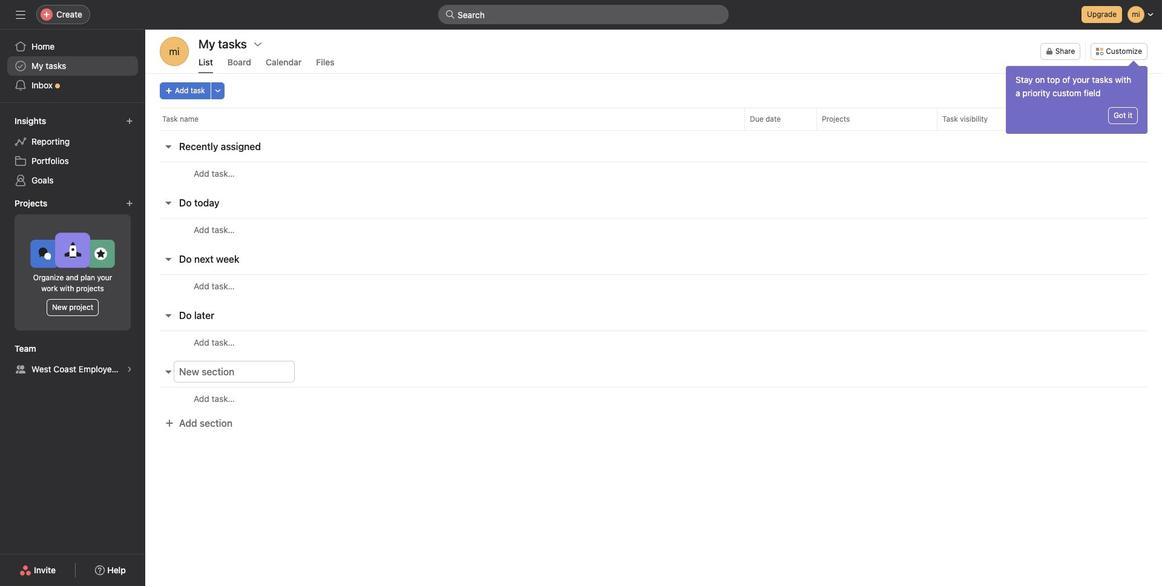 Task type: vqa. For each thing, say whether or not it's contained in the screenshot.
Goal name 'text box'
no



Task type: locate. For each thing, give the bounding box(es) containing it.
prominent image
[[446, 10, 455, 19]]

tooltip
[[1006, 62, 1148, 134]]

row
[[145, 108, 1162, 130], [160, 130, 1148, 131], [145, 162, 1162, 185], [145, 218, 1162, 241], [145, 274, 1162, 297], [145, 331, 1162, 354], [145, 387, 1162, 410]]

1 collapse task list for this group image from the top
[[163, 142, 173, 151]]

None field
[[438, 5, 729, 24]]

4 collapse task list for this group image from the top
[[163, 311, 173, 320]]

new project or portfolio image
[[126, 200, 133, 207]]

collapse task list for this group image
[[163, 142, 173, 151], [163, 198, 173, 208], [163, 254, 173, 264], [163, 311, 173, 320]]

insights element
[[0, 110, 145, 193]]

2 collapse task list for this group image from the top
[[163, 198, 173, 208]]

new insights image
[[126, 117, 133, 125]]



Task type: describe. For each thing, give the bounding box(es) containing it.
3 collapse task list for this group image from the top
[[163, 254, 173, 264]]

New section text field
[[174, 361, 295, 383]]

view profile settings image
[[160, 37, 189, 66]]

more actions image
[[214, 87, 221, 94]]

teams element
[[0, 338, 145, 381]]

see details, west coast employees 2 image
[[126, 366, 133, 373]]

global element
[[0, 30, 145, 102]]

hide sidebar image
[[16, 10, 25, 19]]

show options image
[[253, 39, 263, 49]]

Search tasks, projects, and more text field
[[438, 5, 729, 24]]

projects element
[[0, 193, 145, 338]]

collapse task list for this group image
[[163, 367, 173, 377]]



